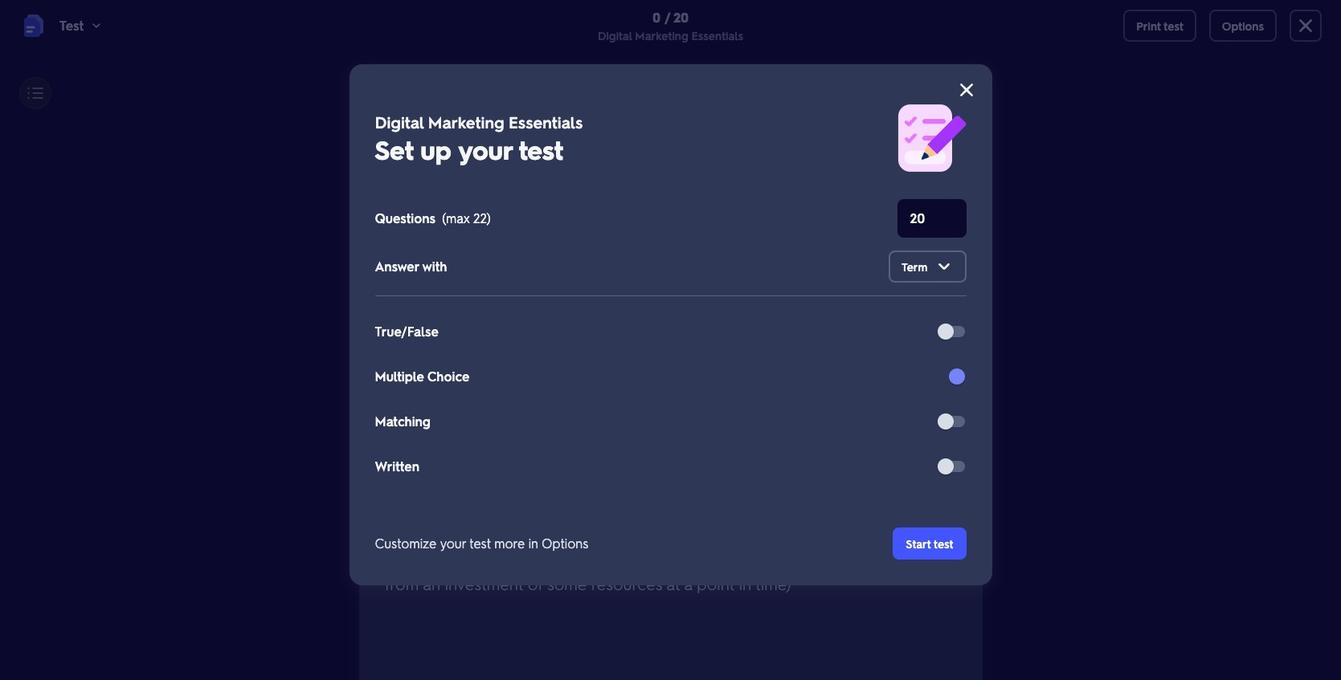Task type: vqa. For each thing, say whether or not it's contained in the screenshot.
builder
no



Task type: locate. For each thing, give the bounding box(es) containing it.
a
[[385, 547, 393, 568], [616, 547, 624, 568], [684, 574, 693, 594]]

1 vertical spatial digital
[[375, 112, 424, 133]]

0 vertical spatial in
[[529, 535, 539, 552]]

ratio
[[397, 547, 430, 568]]

2 vertical spatial cost
[[719, 547, 750, 568]]

0 vertical spatial your
[[458, 133, 512, 166]]

1 horizontal spatial investment
[[774, 547, 852, 568]]

0 vertical spatial options
[[1222, 18, 1264, 33]]

written
[[375, 458, 420, 475]]

0 horizontal spatial marketing
[[428, 112, 504, 133]]

1 horizontal spatial or
[[852, 145, 867, 166]]

0 horizontal spatial 20
[[674, 9, 689, 26]]

2 horizontal spatial cost
[[719, 547, 750, 568]]

(max
[[442, 210, 470, 227]]

questions
[[375, 210, 436, 227]]

test inside the "digital marketing essentials set up your test"
[[519, 133, 563, 166]]

0 vertical spatial 20
[[674, 9, 689, 26]]

0 horizontal spatial investment
[[445, 574, 524, 594]]

0
[[653, 9, 661, 26]]

0 horizontal spatial an
[[423, 574, 441, 594]]

point
[[697, 574, 735, 594]]

1 vertical spatial marketing
[[428, 112, 504, 133]]

ad
[[817, 172, 836, 193]]

true/false
[[375, 323, 439, 340]]

a right at
[[684, 574, 693, 594]]

Enter desired number of questions number field
[[910, 203, 954, 235]]

(over
[[574, 547, 611, 568]]

multiple
[[375, 368, 424, 385]]

/
[[665, 9, 671, 26]]

1 vertical spatial essentials
[[509, 112, 583, 133]]

advertisers
[[605, 172, 685, 193]]

choice
[[427, 368, 470, 385]]

1 vertical spatial options
[[542, 535, 589, 552]]

advertising down to in the top of the page
[[385, 172, 465, 193]]

definition
[[385, 104, 436, 118]]

essentials inside 0 / 20 digital marketing essentials
[[692, 28, 744, 43]]

a right (over in the left of the page
[[616, 547, 624, 568]]

period)
[[628, 547, 682, 568]]

set up your test dialog
[[349, 64, 992, 586]]

multiple choice
[[375, 368, 470, 385]]

test
[[1164, 18, 1184, 33], [519, 133, 563, 166], [470, 535, 491, 552], [934, 537, 954, 551]]

1 horizontal spatial 20
[[951, 99, 963, 113]]

1 horizontal spatial cost
[[477, 145, 508, 166]]

20
[[674, 9, 689, 26], [951, 99, 963, 113]]

your right "ratio"
[[440, 535, 466, 552]]

1 vertical spatial 20
[[951, 99, 963, 113]]

test up campaigns, in the left top of the page
[[519, 133, 563, 166]]

a left "ratio"
[[385, 547, 393, 568]]

options
[[1222, 18, 1264, 33], [542, 535, 589, 552]]

paper image
[[896, 103, 967, 174]]

from
[[385, 574, 419, 594]]

investment down between
[[445, 574, 524, 594]]

choose
[[385, 282, 431, 299]]

or up the pay
[[694, 145, 710, 166]]

22)
[[473, 210, 491, 227]]

a/b testing
[[399, 403, 462, 420]]

options left back "image"
[[1222, 18, 1264, 33]]

1 vertical spatial investment
[[445, 574, 524, 594]]

1 horizontal spatial advertising
[[609, 145, 690, 166]]

test right print
[[1164, 18, 1184, 33]]

0 horizontal spatial digital
[[375, 112, 424, 133]]

0 vertical spatial digital
[[598, 28, 632, 43]]

your
[[458, 133, 512, 166], [440, 535, 466, 552]]

options inside set up your test dialog
[[542, 535, 589, 552]]

term
[[493, 282, 521, 299]]

marketing down 0
[[635, 28, 689, 43]]

print
[[1137, 18, 1161, 33]]

a/b testing element
[[399, 402, 462, 421]]

1 or from the left
[[694, 145, 710, 166]]

test inside button
[[1164, 18, 1184, 33]]

0 vertical spatial advertising
[[609, 145, 690, 166]]

test left more
[[470, 535, 491, 552]]

cost
[[477, 145, 508, 166], [399, 335, 424, 352], [719, 547, 750, 568]]

1 horizontal spatial marketing
[[635, 28, 689, 43]]

20 right 1
[[951, 99, 963, 113]]

1 vertical spatial an
[[423, 574, 441, 594]]

an inside a ratio between net profit (over a period) and cost of investment (resulting from an investment of some resources at a point in time)
[[423, 574, 441, 594]]

1 vertical spatial in
[[739, 574, 752, 594]]

20 right "/"
[[674, 9, 689, 26]]

digital marketing essentials set up your test
[[375, 112, 583, 166]]

in left time)
[[739, 574, 752, 594]]

of up campaigns, in the left top of the page
[[513, 145, 528, 166]]

0 horizontal spatial options
[[542, 535, 589, 552]]

cost left per at the left of page
[[399, 335, 424, 352]]

1 vertical spatial advertising
[[385, 172, 465, 193]]

0 vertical spatial marketing
[[635, 28, 689, 43]]

of
[[937, 99, 948, 113], [513, 145, 528, 166], [754, 547, 769, 568], [528, 574, 543, 594]]

an left "ad"
[[795, 172, 813, 193]]

customize your test more in options
[[375, 535, 589, 552]]

advertising
[[609, 145, 690, 166], [385, 172, 465, 193]]

0 horizontal spatial essentials
[[509, 112, 583, 133]]

or left email
[[852, 145, 867, 166]]

advertising up advertisers
[[609, 145, 690, 166]]

essentials inside the "digital marketing essentials set up your test"
[[509, 112, 583, 133]]

investment
[[774, 547, 852, 568], [445, 574, 524, 594]]

in
[[529, 535, 539, 552], [739, 574, 752, 594]]

an right from
[[423, 574, 441, 594]]

1 horizontal spatial essentials
[[692, 28, 744, 43]]

marketing inside the "digital marketing essentials set up your test"
[[428, 112, 504, 133]]

marketing up the
[[428, 112, 504, 133]]

start
[[906, 537, 931, 551]]

digital
[[598, 28, 632, 43], [375, 112, 424, 133]]

an
[[795, 172, 813, 193], [423, 574, 441, 594]]

show question list image
[[26, 84, 45, 103]]

time)
[[756, 574, 792, 594]]

or
[[694, 145, 710, 166], [852, 145, 867, 166]]

options button
[[1210, 10, 1277, 42]]

1 horizontal spatial an
[[795, 172, 813, 193]]

(resulting
[[856, 547, 924, 568]]

net
[[503, 547, 526, 568]]

to
[[430, 145, 445, 166]]

marketing
[[635, 28, 689, 43], [428, 112, 504, 133]]

cost up campaigns, in the left top of the page
[[477, 145, 508, 166]]

0 vertical spatial cost
[[477, 145, 508, 166]]

in right net
[[529, 535, 539, 552]]

in inside set up your test dialog
[[529, 535, 539, 552]]

per
[[428, 335, 447, 352]]

each
[[721, 172, 756, 193]]

your up campaigns, in the left top of the page
[[458, 133, 512, 166]]

displayed
[[855, 172, 925, 193]]

0 vertical spatial an
[[795, 172, 813, 193]]

email
[[872, 145, 910, 166]]

1 horizontal spatial digital
[[598, 28, 632, 43]]

of inside refers to the cost of traditional advertising or internet marketing or email advertising campaigns, where advertisers pay each time an ad is displayed
[[513, 145, 528, 166]]

0 horizontal spatial or
[[694, 145, 710, 166]]

marketing
[[775, 145, 847, 166]]

20 inside 0 / 20 digital marketing essentials
[[674, 9, 689, 26]]

investment up time)
[[774, 547, 852, 568]]

refers to the cost of traditional advertising or internet marketing or email advertising campaigns, where advertisers pay each time an ad is displayed
[[385, 145, 925, 193]]

1 horizontal spatial in
[[739, 574, 752, 594]]

options up some
[[542, 535, 589, 552]]

1 horizontal spatial options
[[1222, 18, 1264, 33]]

matching
[[434, 282, 490, 299]]

digital inside 0 / 20 digital marketing essentials
[[598, 28, 632, 43]]

0 horizontal spatial in
[[529, 535, 539, 552]]

0 vertical spatial essentials
[[692, 28, 744, 43]]

customize
[[375, 535, 437, 552]]

0 horizontal spatial cost
[[399, 335, 424, 352]]

internet
[[714, 145, 770, 166]]

cost per order element
[[399, 334, 484, 354]]

choose matching term
[[385, 282, 521, 299]]

test right start
[[934, 537, 954, 551]]

back image
[[1297, 16, 1316, 35]]

cost up point
[[719, 547, 750, 568]]

essentials
[[692, 28, 744, 43], [509, 112, 583, 133]]

matching
[[375, 413, 431, 430]]

cost inside a ratio between net profit (over a period) and cost of investment (resulting from an investment of some resources at a point in time)
[[719, 547, 750, 568]]

marketing inside 0 / 20 digital marketing essentials
[[635, 28, 689, 43]]

answer
[[375, 258, 419, 275]]



Task type: describe. For each thing, give the bounding box(es) containing it.
start test
[[906, 537, 954, 551]]

a ratio between net profit (over a period) and cost of investment (resulting from an investment of some resources at a point in time)
[[385, 547, 924, 594]]

of down profit
[[528, 574, 543, 594]]

0 / 20 digital marketing essentials
[[598, 9, 744, 43]]

1 of 20
[[931, 99, 963, 113]]

0 vertical spatial investment
[[774, 547, 852, 568]]

of up time)
[[754, 547, 769, 568]]

test inside button
[[934, 537, 954, 551]]

a/b
[[399, 403, 420, 420]]

cost inside refers to the cost of traditional advertising or internet marketing or email advertising campaigns, where advertisers pay each time an ad is displayed
[[477, 145, 508, 166]]

cost per order
[[399, 335, 484, 352]]

print test
[[1137, 18, 1184, 33]]

1 vertical spatial your
[[440, 535, 466, 552]]

0 horizontal spatial advertising
[[385, 172, 465, 193]]

in inside a ratio between net profit (over a period) and cost of investment (resulting from an investment of some resources at a point in time)
[[739, 574, 752, 594]]

testing
[[423, 403, 462, 420]]

campaigns,
[[469, 172, 552, 193]]

caret down image
[[934, 257, 954, 277]]

more
[[495, 535, 525, 552]]

0 horizontal spatial a
[[385, 547, 393, 568]]

term button
[[889, 251, 967, 283]]

at
[[667, 574, 680, 594]]

2 horizontal spatial a
[[684, 574, 693, 594]]

time
[[760, 172, 791, 193]]

traditional
[[532, 145, 605, 166]]

of right 1
[[937, 99, 948, 113]]

20 for /
[[674, 9, 689, 26]]

resources
[[592, 574, 663, 594]]

between
[[434, 547, 498, 568]]

where
[[556, 172, 601, 193]]

the
[[450, 145, 473, 166]]

digital inside the "digital marketing essentials set up your test"
[[375, 112, 424, 133]]

2 or from the left
[[852, 145, 867, 166]]

and
[[687, 547, 714, 568]]

is
[[840, 172, 851, 193]]

1
[[931, 99, 934, 113]]

your inside the "digital marketing essentials set up your test"
[[458, 133, 512, 166]]

pay
[[690, 172, 716, 193]]

print test button
[[1124, 10, 1197, 42]]

questions (max 22)
[[375, 210, 491, 227]]

with
[[423, 258, 447, 275]]

order
[[451, 335, 484, 352]]

up
[[421, 133, 451, 166]]

close x image
[[957, 80, 976, 100]]

close modal element
[[954, 77, 979, 103]]

an inside refers to the cost of traditional advertising or internet marketing or email advertising campaigns, where advertisers pay each time an ad is displayed
[[795, 172, 813, 193]]

start test button
[[893, 528, 967, 560]]

refers
[[385, 145, 426, 166]]

set
[[375, 133, 414, 166]]

20 for of
[[951, 99, 963, 113]]

1 vertical spatial cost
[[399, 335, 424, 352]]

term
[[902, 260, 928, 274]]

sound image
[[446, 104, 458, 117]]

profit
[[531, 547, 570, 568]]

some
[[547, 574, 587, 594]]

options inside 'options' button
[[1222, 18, 1264, 33]]

1 horizontal spatial a
[[616, 547, 624, 568]]

answer with
[[375, 258, 447, 275]]



